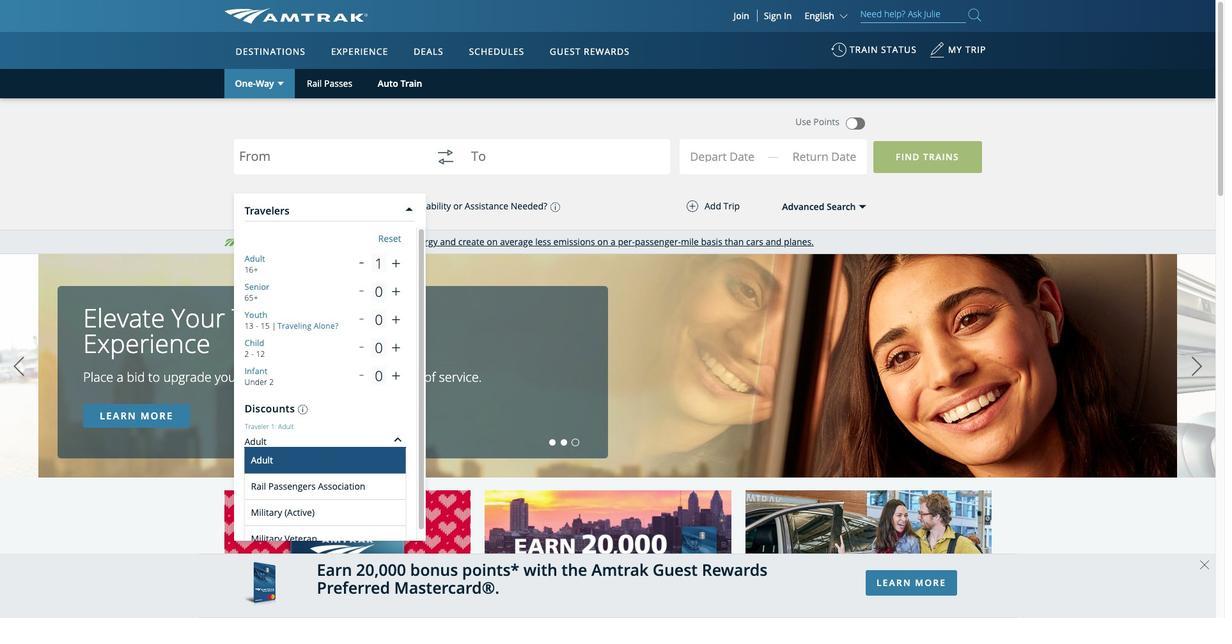 Task type: vqa. For each thing, say whether or not it's contained in the screenshot.
PACIFIC within the 5 HOURS 45 MINUTES MULTIPLE DEPARTURES DAILY THE PACIFIC SURFLINER TRAVELS ALONG A 351-MILE ROUTE THROUGH SAN DIEGO, ORANGE, LOS ANGELES, VENTURA, SANTA BARBARA, AND SAN LUIS OBISPO COUNTIES, WITH PORTIONS OF THE ROUTE HUGGING THE SOUTHERN CALIFORNIA COASTLINE.
no



Task type: locate. For each thing, give the bounding box(es) containing it.
- inside the child 2 - 12
[[251, 349, 254, 360]]

bid
[[127, 369, 145, 386]]

more
[[915, 577, 946, 589]]

|
[[272, 321, 276, 332]]

0 horizontal spatial a
[[117, 369, 123, 386]]

senior button
[[245, 281, 269, 293]]

advanced search
[[782, 201, 856, 213]]

- left 12
[[251, 349, 254, 360]]

experience inside experience popup button
[[331, 45, 388, 58]]

0 vertical spatial rewards
[[584, 45, 630, 58]]

1 vertical spatial guest
[[653, 559, 698, 581]]

advanced
[[782, 201, 824, 213]]

and left create
[[440, 236, 456, 248]]

1 military from the top
[[251, 507, 282, 519]]

new york city skyline image
[[484, 472, 731, 619]]

passenger with disability or assistance needed?
[[348, 200, 547, 212]]

previous image
[[9, 351, 28, 383]]

1 vertical spatial military
[[251, 533, 282, 545]]

less
[[391, 236, 407, 248], [535, 236, 551, 248]]

military up military veteran on the left of page
[[251, 507, 282, 519]]

use
[[795, 116, 811, 128]]

experience inside elevate your travel experience
[[83, 326, 210, 361]]

Add Promo Code text field
[[245, 469, 405, 486]]

service.
[[439, 369, 482, 386]]

None field
[[239, 142, 420, 184], [471, 142, 652, 184], [692, 143, 781, 175], [692, 143, 781, 175]]

rewards inside popup button
[[584, 45, 630, 58]]

alone?
[[314, 321, 338, 332]]

1 horizontal spatial -
[[256, 321, 258, 332]]

1 and from the left
[[440, 236, 456, 248]]

guest rewards
[[550, 45, 630, 58]]

elevate your travel experience
[[83, 301, 300, 361]]

1 vertical spatial 2
[[269, 377, 274, 388]]

choose a slide to display tab list
[[0, 440, 581, 446]]

0 vertical spatial 2
[[245, 349, 249, 360]]

1 horizontal spatial rail
[[307, 77, 322, 90]]

0 vertical spatial adult
[[245, 253, 265, 265]]

list box
[[245, 448, 405, 552]]

1 horizontal spatial rewards
[[702, 559, 768, 581]]

less left energy
[[391, 236, 407, 248]]

2 and from the left
[[766, 236, 782, 248]]

none field to
[[471, 142, 652, 184]]

12
[[256, 349, 265, 360]]

military for military (active)
[[251, 507, 282, 519]]

1 vertical spatial rail
[[251, 481, 266, 493]]

experience
[[331, 45, 388, 58], [83, 326, 210, 361]]

a left per-
[[611, 236, 616, 248]]

destinations button
[[231, 34, 311, 70]]

veteran
[[284, 533, 317, 545]]

search
[[827, 201, 856, 213]]

1 horizontal spatial on
[[597, 236, 608, 248]]

adult down choose a slide to display tab list
[[251, 455, 273, 467]]

learn
[[877, 577, 912, 589]]

deals button
[[409, 34, 449, 70]]

to right reservation
[[312, 369, 324, 386]]

2 right under
[[269, 377, 274, 388]]

planes.
[[784, 236, 814, 248]]

2 military from the top
[[251, 533, 282, 545]]

1 horizontal spatial with
[[524, 559, 557, 581]]

amtrak guest rewards preferred mastercard image
[[243, 563, 275, 610]]

preferred
[[317, 578, 390, 599]]

20,000
[[356, 559, 406, 581]]

our trains consume less energy and create on average less emissions on a per-passenger-mile basis than cars and planes. link
[[306, 236, 814, 248]]

1 vertical spatial -
[[251, 349, 254, 360]]

0 vertical spatial military
[[251, 507, 282, 519]]

return
[[793, 149, 828, 164]]

From text field
[[239, 150, 420, 167]]

sign
[[764, 10, 782, 22]]

more information about accessible travel requests. image
[[547, 202, 560, 212]]

train
[[401, 77, 422, 89]]

learn more link
[[83, 405, 190, 428]]

0 vertical spatial guest
[[550, 45, 581, 58]]

1 horizontal spatial guest
[[653, 559, 698, 581]]

on left per-
[[597, 236, 608, 248]]

adult
[[245, 253, 265, 265], [245, 436, 267, 448], [251, 455, 273, 467]]

adult up "senior" button
[[245, 253, 265, 265]]

rail inside option
[[251, 481, 266, 493]]

0 vertical spatial -
[[256, 321, 258, 332]]

1 horizontal spatial less
[[535, 236, 551, 248]]

0 horizontal spatial experience
[[83, 326, 210, 361]]

1 to from the left
[[148, 369, 160, 386]]

to right bid
[[148, 369, 160, 386]]

with inside earn 20,000 bonus points* with the amtrak guest rewards preferred mastercard®.
[[524, 559, 557, 581]]

deals
[[414, 45, 444, 58]]

rail passengers association option
[[245, 474, 405, 500]]

rewards inside earn 20,000 bonus points* with the amtrak guest rewards preferred mastercard®.
[[702, 559, 768, 581]]

2 horizontal spatial a
[[611, 236, 616, 248]]

on right create
[[487, 236, 498, 248]]

0 horizontal spatial rewards
[[584, 45, 630, 58]]

0 horizontal spatial guest
[[550, 45, 581, 58]]

add trip
[[705, 200, 740, 212]]

less right average
[[535, 236, 551, 248]]

your
[[215, 369, 241, 386]]

and right cars on the top right of page
[[766, 236, 782, 248]]

rail for rail passes
[[307, 77, 322, 90]]

guest rewards button
[[545, 34, 635, 70]]

0 horizontal spatial to
[[148, 369, 160, 386]]

2 to from the left
[[312, 369, 324, 386]]

reservation
[[244, 369, 309, 386]]

reset
[[378, 233, 401, 245]]

rail inside button
[[307, 77, 322, 90]]

1 horizontal spatial 2
[[269, 377, 274, 388]]

reset button
[[374, 233, 405, 245]]

0 horizontal spatial 2
[[245, 349, 249, 360]]

banner
[[0, 0, 1216, 295]]

0 horizontal spatial with
[[393, 200, 411, 212]]

1 horizontal spatial and
[[766, 236, 782, 248]]

to
[[148, 369, 160, 386], [312, 369, 324, 386]]

0 horizontal spatial less
[[391, 236, 407, 248]]

rail left passengers in the left bottom of the page
[[251, 481, 266, 493]]

0 horizontal spatial on
[[487, 236, 498, 248]]

military
[[251, 507, 282, 519], [251, 533, 282, 545]]

with left the
[[524, 559, 557, 581]]

youth
[[245, 309, 267, 321]]

1 horizontal spatial experience
[[331, 45, 388, 58]]

create
[[458, 236, 484, 248]]

done
[[356, 513, 379, 525]]

on
[[487, 236, 498, 248], [597, 236, 608, 248]]

passengers
[[268, 481, 316, 493]]

1 horizontal spatial to
[[312, 369, 324, 386]]

0 vertical spatial with
[[393, 200, 411, 212]]

-
[[256, 321, 258, 332], [251, 349, 254, 360]]

rail passengers association
[[251, 481, 365, 493]]

0 vertical spatial rail
[[307, 77, 322, 90]]

bonus
[[410, 559, 458, 581]]

amtrak sustains leaf icon image
[[224, 239, 237, 247]]

1 vertical spatial with
[[524, 559, 557, 581]]

0 horizontal spatial rail
[[251, 481, 266, 493]]

adult inside option
[[251, 455, 273, 467]]

of
[[424, 369, 436, 386]]

traveling alone? button
[[276, 321, 338, 332]]

passenger types and discounts image
[[295, 405, 308, 415]]

schedules
[[469, 45, 524, 58]]

(active)
[[284, 507, 315, 519]]

experience up bid
[[83, 326, 210, 361]]

rail passes button
[[294, 69, 365, 98]]

trip
[[965, 43, 986, 56]]

- inside youth 13 - 15 | traveling alone?
[[256, 321, 258, 332]]

0 horizontal spatial -
[[251, 349, 254, 360]]

1 vertical spatial rewards
[[702, 559, 768, 581]]

slide 2 tab
[[561, 440, 567, 446]]

consume
[[350, 236, 389, 248]]

experience up the passes
[[331, 45, 388, 58]]

2 left 12
[[245, 349, 249, 360]]

a left bid
[[117, 369, 123, 386]]

2 vertical spatial adult
[[251, 455, 273, 467]]

emissions
[[553, 236, 595, 248]]

- right '13'
[[256, 321, 258, 332]]

return date button
[[782, 143, 867, 175]]

child 2 - 12
[[245, 338, 265, 360]]

rail left the passes
[[307, 77, 322, 90]]

application
[[272, 107, 579, 286]]

english
[[805, 10, 834, 22]]

0 horizontal spatial and
[[440, 236, 456, 248]]

military down military (active)
[[251, 533, 282, 545]]

2 on from the left
[[597, 236, 608, 248]]

experience button
[[326, 34, 393, 70]]

youth button
[[245, 309, 267, 321]]

with left disability at the top
[[393, 200, 411, 212]]

rail
[[307, 77, 322, 90], [251, 481, 266, 493]]

a left the "premium"
[[327, 369, 334, 386]]

none field from
[[239, 142, 420, 184]]

discounts
[[245, 402, 295, 416]]

with
[[393, 200, 411, 212], [524, 559, 557, 581]]

1 vertical spatial experience
[[83, 326, 210, 361]]

amtrak valentines day gift card image
[[224, 473, 470, 619]]

return date
[[793, 149, 856, 164]]

select caret image
[[277, 82, 284, 85]]

1 less from the left
[[391, 236, 407, 248]]

0 vertical spatial experience
[[331, 45, 388, 58]]

adult down discounts on the left bottom of page
[[245, 436, 267, 448]]

rewards
[[584, 45, 630, 58], [702, 559, 768, 581]]

regions map image
[[272, 107, 579, 286]]

infant under 2
[[245, 366, 274, 388]]

join
[[734, 10, 749, 22]]



Task type: describe. For each thing, give the bounding box(es) containing it.
amtrak
[[591, 559, 649, 581]]

schedules link
[[464, 32, 530, 69]]

1 on from the left
[[487, 236, 498, 248]]

more
[[140, 410, 173, 423]]

senior 65+
[[245, 281, 269, 304]]

learn more
[[877, 577, 946, 589]]

2 less from the left
[[535, 236, 551, 248]]

train status
[[850, 43, 917, 56]]

15
[[261, 321, 270, 332]]

your
[[172, 301, 225, 336]]

guest inside earn 20,000 bonus points* with the amtrak guest rewards preferred mastercard®.
[[653, 559, 698, 581]]

youth 13 - 15 | traveling alone?
[[245, 309, 338, 332]]

basis
[[701, 236, 722, 248]]

1 vertical spatial adult
[[245, 436, 267, 448]]

learn
[[100, 410, 137, 423]]

or
[[453, 200, 462, 212]]

than
[[725, 236, 744, 248]]

assistance
[[465, 200, 508, 212]]

one-
[[235, 77, 256, 89]]

earn 20,000 bonus points* with the amtrak guest rewards preferred mastercard®.
[[317, 559, 768, 599]]

military (active)
[[251, 507, 315, 519]]

cars
[[746, 236, 763, 248]]

mile
[[681, 236, 699, 248]]

association
[[318, 481, 365, 493]]

elevate
[[83, 301, 165, 336]]

energy
[[409, 236, 438, 248]]

adult option
[[245, 448, 405, 474]]

switch departure and arrival stations. image
[[430, 142, 461, 173]]

passenger image
[[239, 194, 264, 220]]

rail for rail passengers association
[[251, 481, 266, 493]]

infant
[[245, 366, 267, 377]]

auto train
[[378, 77, 422, 89]]

16+
[[245, 265, 258, 276]]

adult 16+
[[245, 253, 265, 276]]

65+
[[245, 293, 258, 304]]

search icon image
[[968, 6, 981, 24]]

- for child
[[251, 349, 254, 360]]

2 inside the child 2 - 12
[[245, 349, 249, 360]]

needed?
[[511, 200, 547, 212]]

passenger-
[[635, 236, 681, 248]]

destinations
[[236, 45, 306, 58]]

the
[[562, 559, 587, 581]]

auto train link
[[365, 69, 435, 98]]

average
[[500, 236, 533, 248]]

mastercard®.
[[394, 578, 500, 599]]

join button
[[726, 10, 758, 22]]

passes
[[324, 77, 352, 90]]

sign in button
[[764, 10, 792, 22]]

guest inside popup button
[[550, 45, 581, 58]]

To text field
[[471, 150, 652, 167]]

our
[[306, 236, 322, 248]]

trip
[[724, 200, 740, 212]]

our trains consume less energy and create on average less emissions on a per-passenger-mile basis than cars and planes.
[[306, 236, 814, 248]]

my
[[948, 43, 962, 56]]

passenger
[[348, 200, 391, 212]]

place a bid to upgrade your reservation to a premium class of service.
[[83, 369, 482, 386]]

close image
[[405, 207, 413, 212]]

auto
[[378, 77, 398, 89]]

Please enter your search item search field
[[860, 6, 966, 23]]

train status link
[[831, 38, 917, 69]]

slide 3 tab
[[573, 440, 579, 446]]

plus icon image
[[687, 201, 698, 212]]

amtrak image
[[224, 8, 367, 24]]

- for youth
[[256, 321, 258, 332]]

next image
[[1187, 351, 1207, 383]]

earn
[[317, 559, 352, 581]]

status
[[881, 43, 917, 56]]

adult button
[[245, 253, 265, 265]]

list box containing adult
[[245, 448, 405, 552]]

date
[[831, 149, 856, 164]]

slide 1 tab
[[549, 440, 556, 446]]

military veteran option
[[245, 526, 405, 552]]

military (active) option
[[245, 500, 405, 526]]

english button
[[805, 10, 851, 22]]

13
[[245, 321, 254, 332]]

military veteran
[[251, 533, 317, 545]]

trains
[[324, 236, 348, 248]]

senior
[[245, 281, 269, 293]]

disability
[[413, 200, 451, 212]]

in
[[784, 10, 792, 22]]

travel
[[232, 301, 300, 336]]

add trip button
[[661, 194, 766, 219]]

premium
[[337, 369, 390, 386]]

open image
[[859, 205, 867, 209]]

learn more link
[[866, 571, 957, 596]]

1 horizontal spatial a
[[327, 369, 334, 386]]

travelers
[[245, 204, 290, 218]]

place
[[83, 369, 113, 386]]

upgrade
[[163, 369, 212, 386]]

points
[[814, 116, 840, 128]]

my trip
[[948, 43, 986, 56]]

infant button
[[245, 366, 267, 377]]

child
[[245, 338, 264, 349]]

train
[[850, 43, 878, 56]]

one-way
[[235, 77, 274, 89]]

advanced search button
[[756, 194, 867, 220]]

military for military veteran
[[251, 533, 282, 545]]

learn more
[[100, 410, 173, 423]]

use points
[[795, 116, 840, 128]]

banner containing join
[[0, 0, 1216, 295]]

2 inside infant under 2
[[269, 377, 274, 388]]



